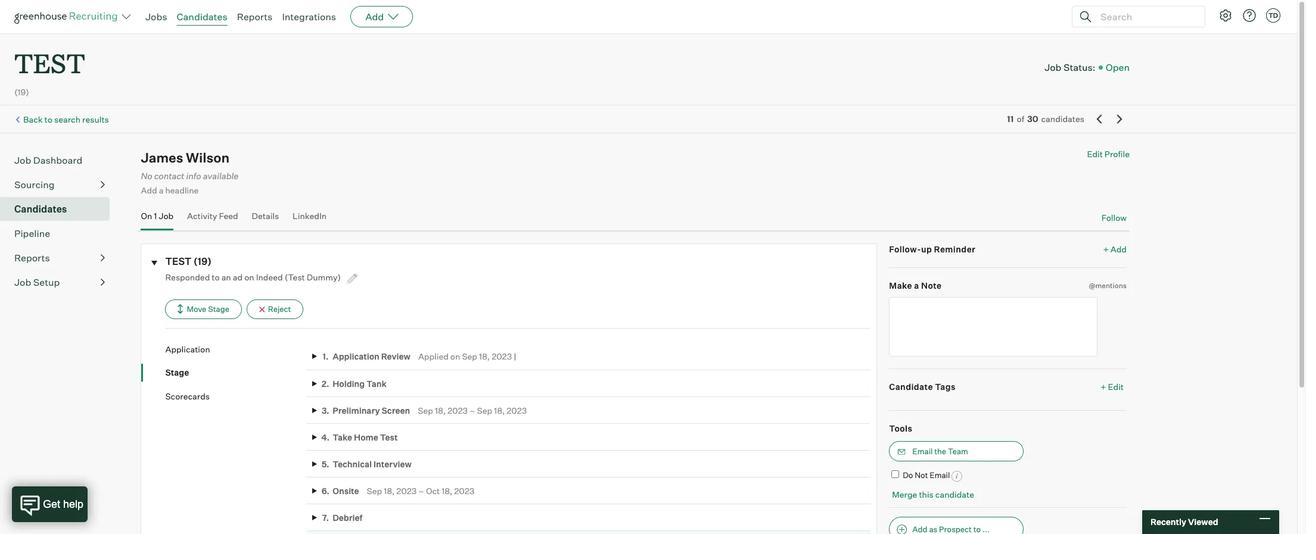 Task type: vqa. For each thing, say whether or not it's contained in the screenshot.


Task type: locate. For each thing, give the bounding box(es) containing it.
(19) up the responded
[[194, 256, 212, 268]]

email
[[913, 447, 933, 457], [930, 471, 951, 481]]

1 vertical spatial –
[[419, 486, 424, 496]]

candidates right jobs
[[177, 11, 228, 23]]

0 vertical spatial stage
[[208, 305, 230, 314]]

1 horizontal spatial a
[[915, 281, 920, 291]]

1 horizontal spatial stage
[[208, 305, 230, 314]]

1 vertical spatial candidates
[[14, 203, 67, 215]]

follow
[[1102, 213, 1128, 223]]

add
[[366, 11, 384, 23], [141, 186, 157, 196], [1111, 245, 1128, 255], [913, 525, 928, 535]]

activity feed link
[[187, 211, 238, 228]]

5.
[[322, 459, 330, 470]]

@mentions
[[1090, 281, 1128, 290]]

sep
[[462, 352, 478, 362], [418, 406, 433, 416], [477, 406, 493, 416], [367, 486, 382, 496]]

0 horizontal spatial candidates link
[[14, 202, 105, 217]]

on right applied
[[451, 352, 461, 362]]

candidates link right jobs
[[177, 11, 228, 23]]

pipeline link
[[14, 227, 105, 241]]

results
[[82, 114, 109, 125]]

0 horizontal spatial candidates
[[14, 203, 67, 215]]

home
[[354, 433, 378, 443]]

follow-up reminder
[[890, 245, 976, 255]]

1 horizontal spatial reports link
[[237, 11, 273, 23]]

email the team
[[913, 447, 969, 457]]

11 of 30 candidates
[[1008, 114, 1085, 124]]

no
[[141, 171, 152, 182]]

details link
[[252, 211, 279, 228]]

+ edit
[[1101, 382, 1125, 393]]

applied
[[419, 352, 449, 362]]

a left note
[[915, 281, 920, 291]]

add inside button
[[913, 525, 928, 535]]

+ for + add
[[1104, 245, 1110, 255]]

0 horizontal spatial a
[[159, 186, 164, 196]]

reports down pipeline
[[14, 252, 50, 264]]

application down 'move'
[[165, 345, 210, 355]]

2023 left |
[[492, 352, 512, 362]]

reports inside reports link
[[14, 252, 50, 264]]

(19)
[[14, 87, 29, 97], [194, 256, 212, 268]]

to for responded
[[212, 272, 220, 282]]

available
[[203, 171, 239, 182]]

4. take home test
[[322, 433, 398, 443]]

job for job status:
[[1045, 61, 1062, 73]]

reports link
[[237, 11, 273, 23], [14, 251, 105, 265]]

0 horizontal spatial application
[[165, 345, 210, 355]]

1 vertical spatial edit
[[1109, 382, 1125, 393]]

feed
[[219, 211, 238, 221]]

2 vertical spatial to
[[974, 525, 981, 535]]

on 1 job link
[[141, 211, 174, 228]]

0 horizontal spatial (19)
[[14, 87, 29, 97]]

greenhouse recruiting image
[[14, 10, 122, 24]]

...
[[983, 525, 990, 535]]

1 horizontal spatial to
[[212, 272, 220, 282]]

job for job setup
[[14, 277, 31, 289]]

email left the
[[913, 447, 933, 457]]

email right not
[[930, 471, 951, 481]]

to left ...
[[974, 525, 981, 535]]

18,
[[479, 352, 490, 362], [435, 406, 446, 416], [494, 406, 505, 416], [384, 486, 395, 496], [442, 486, 453, 496]]

job for job dashboard
[[14, 155, 31, 166]]

team
[[949, 447, 969, 457]]

application up "2. holding tank"
[[333, 352, 380, 362]]

1 horizontal spatial (19)
[[194, 256, 212, 268]]

2023 down applied
[[448, 406, 468, 416]]

1 vertical spatial test
[[165, 256, 192, 268]]

jobs
[[145, 11, 167, 23]]

0 vertical spatial test
[[14, 45, 85, 80]]

screen
[[382, 406, 410, 416]]

0 horizontal spatial to
[[44, 114, 52, 125]]

1
[[154, 211, 157, 221]]

td button
[[1265, 6, 1284, 25]]

0 vertical spatial (19)
[[14, 87, 29, 97]]

0 vertical spatial candidates
[[177, 11, 228, 23]]

to right back
[[44, 114, 52, 125]]

job left setup
[[14, 277, 31, 289]]

0 vertical spatial email
[[913, 447, 933, 457]]

stage up scorecards
[[165, 368, 189, 378]]

on
[[141, 211, 152, 221]]

+ for + edit
[[1101, 382, 1107, 393]]

0 horizontal spatial stage
[[165, 368, 189, 378]]

move stage button
[[165, 300, 242, 319]]

test down greenhouse recruiting image
[[14, 45, 85, 80]]

email the team button
[[890, 442, 1025, 462]]

3. preliminary screen sep 18, 2023 – sep 18, 2023
[[322, 406, 527, 416]]

1 vertical spatial reports
[[14, 252, 50, 264]]

0 horizontal spatial reports
[[14, 252, 50, 264]]

test for test
[[14, 45, 85, 80]]

as
[[930, 525, 938, 535]]

an
[[222, 272, 231, 282]]

profile
[[1105, 149, 1130, 159]]

0 horizontal spatial reports link
[[14, 251, 105, 265]]

0 vertical spatial +
[[1104, 245, 1110, 255]]

pipeline
[[14, 228, 50, 240]]

application link
[[165, 344, 307, 356]]

1 vertical spatial reports link
[[14, 251, 105, 265]]

0 vertical spatial a
[[159, 186, 164, 196]]

1 horizontal spatial reports
[[237, 11, 273, 23]]

3.
[[322, 406, 330, 416]]

Do Not Email checkbox
[[892, 471, 900, 479]]

6. onsite sep 18, 2023 – oct 18, 2023
[[322, 486, 475, 496]]

1 vertical spatial +
[[1101, 382, 1107, 393]]

1 vertical spatial stage
[[165, 368, 189, 378]]

recently viewed
[[1151, 518, 1219, 528]]

0 vertical spatial edit
[[1088, 149, 1104, 159]]

1 horizontal spatial –
[[470, 406, 476, 416]]

1.
[[323, 352, 329, 362]]

1 vertical spatial to
[[212, 272, 220, 282]]

follow link
[[1102, 212, 1128, 224]]

review
[[381, 352, 411, 362]]

0 horizontal spatial test
[[14, 45, 85, 80]]

do
[[903, 471, 914, 481]]

|
[[514, 352, 517, 362]]

0 vertical spatial to
[[44, 114, 52, 125]]

integrations link
[[282, 11, 336, 23]]

stage right 'move'
[[208, 305, 230, 314]]

0 horizontal spatial edit
[[1088, 149, 1104, 159]]

1 vertical spatial on
[[451, 352, 461, 362]]

test for test (19)
[[165, 256, 192, 268]]

0 vertical spatial –
[[470, 406, 476, 416]]

reports left integrations link
[[237, 11, 273, 23]]

candidates link
[[177, 11, 228, 23], [14, 202, 105, 217]]

job up sourcing
[[14, 155, 31, 166]]

activity feed
[[187, 211, 238, 221]]

move
[[187, 305, 207, 314]]

None text field
[[890, 298, 1099, 357]]

candidates link down the sourcing link at the top of page
[[14, 202, 105, 217]]

job left status:
[[1045, 61, 1062, 73]]

to inside add as prospect to ... button
[[974, 525, 981, 535]]

back to search results link
[[23, 114, 109, 125]]

reminder
[[935, 245, 976, 255]]

edit
[[1088, 149, 1104, 159], [1109, 382, 1125, 393]]

sourcing link
[[14, 178, 105, 192]]

interview
[[374, 459, 412, 470]]

1 horizontal spatial on
[[451, 352, 461, 362]]

indeed
[[256, 272, 283, 282]]

move stage
[[187, 305, 230, 314]]

a down contact
[[159, 186, 164, 196]]

1 vertical spatial a
[[915, 281, 920, 291]]

–
[[470, 406, 476, 416], [419, 486, 424, 496]]

candidates
[[177, 11, 228, 23], [14, 203, 67, 215]]

candidates down sourcing
[[14, 203, 67, 215]]

(19) up back
[[14, 87, 29, 97]]

to
[[44, 114, 52, 125], [212, 272, 220, 282], [974, 525, 981, 535]]

holding
[[333, 379, 365, 389]]

0 horizontal spatial on
[[245, 272, 254, 282]]

jobs link
[[145, 11, 167, 23]]

on
[[245, 272, 254, 282], [451, 352, 461, 362]]

on for ad
[[245, 272, 254, 282]]

0 horizontal spatial –
[[419, 486, 424, 496]]

responded
[[165, 272, 210, 282]]

add inside james wilson no contact info available add a headline
[[141, 186, 157, 196]]

0 vertical spatial on
[[245, 272, 254, 282]]

reports link up "job setup" link
[[14, 251, 105, 265]]

stage inside 'button'
[[208, 305, 230, 314]]

james
[[141, 150, 183, 166]]

reports
[[237, 11, 273, 23], [14, 252, 50, 264]]

job dashboard link
[[14, 153, 105, 168]]

0 vertical spatial reports
[[237, 11, 273, 23]]

merge
[[893, 490, 918, 500]]

job setup link
[[14, 276, 105, 290]]

1 horizontal spatial candidates link
[[177, 11, 228, 23]]

test up the responded
[[165, 256, 192, 268]]

reports link left integrations link
[[237, 11, 273, 23]]

on right ad
[[245, 272, 254, 282]]

1 horizontal spatial test
[[165, 256, 192, 268]]

2023 right oct
[[454, 486, 475, 496]]

integrations
[[282, 11, 336, 23]]

to left an
[[212, 272, 220, 282]]

2 horizontal spatial to
[[974, 525, 981, 535]]



Task type: describe. For each thing, give the bounding box(es) containing it.
test
[[380, 433, 398, 443]]

viewed
[[1189, 518, 1219, 528]]

2023 left oct
[[397, 486, 417, 496]]

search
[[54, 114, 81, 125]]

dashboard
[[33, 155, 82, 166]]

1 vertical spatial candidates link
[[14, 202, 105, 217]]

linkedin
[[293, 211, 327, 221]]

+ edit link
[[1098, 379, 1128, 395]]

recently
[[1151, 518, 1187, 528]]

dummy)
[[307, 272, 341, 282]]

+ add link
[[1104, 244, 1128, 256]]

job right '1'
[[159, 211, 174, 221]]

test (19)
[[165, 256, 212, 268]]

reject
[[268, 305, 291, 314]]

merge this candidate
[[893, 490, 975, 500]]

responded to an ad on indeed (test dummy)
[[165, 272, 343, 282]]

edit profile link
[[1088, 149, 1130, 159]]

james wilson no contact info available add a headline
[[141, 150, 239, 196]]

on for applied
[[451, 352, 461, 362]]

2.
[[322, 379, 330, 389]]

7. debrief
[[322, 513, 363, 523]]

1 horizontal spatial candidates
[[177, 11, 228, 23]]

this
[[920, 490, 934, 500]]

activity
[[187, 211, 217, 221]]

to for back
[[44, 114, 52, 125]]

(test
[[285, 272, 305, 282]]

tank
[[367, 379, 387, 389]]

ad
[[233, 272, 243, 282]]

Search text field
[[1098, 8, 1195, 25]]

2. holding tank
[[322, 379, 387, 389]]

1. application review applied on  sep 18, 2023 |
[[323, 352, 517, 362]]

add button
[[351, 6, 413, 27]]

configure image
[[1219, 8, 1234, 23]]

contact
[[154, 171, 184, 182]]

preliminary
[[333, 406, 380, 416]]

candidate tags
[[890, 382, 956, 393]]

headline
[[165, 186, 199, 196]]

1 horizontal spatial application
[[333, 352, 380, 362]]

job setup
[[14, 277, 60, 289]]

4.
[[322, 433, 330, 443]]

debrief
[[333, 513, 363, 523]]

scorecards
[[165, 392, 210, 402]]

back
[[23, 114, 43, 125]]

stage link
[[165, 367, 307, 379]]

email inside button
[[913, 447, 933, 457]]

0 vertical spatial reports link
[[237, 11, 273, 23]]

reject button
[[247, 300, 304, 319]]

td
[[1269, 11, 1279, 20]]

add inside 'popup button'
[[366, 11, 384, 23]]

back to search results
[[23, 114, 109, 125]]

tags
[[936, 382, 956, 393]]

td button
[[1267, 8, 1281, 23]]

7.
[[322, 513, 329, 523]]

11
[[1008, 114, 1014, 124]]

make a note
[[890, 281, 942, 291]]

candidates
[[1042, 114, 1085, 124]]

info
[[186, 171, 201, 182]]

details
[[252, 211, 279, 221]]

30
[[1028, 114, 1039, 124]]

open
[[1106, 61, 1130, 73]]

2023 down |
[[507, 406, 527, 416]]

1 vertical spatial (19)
[[194, 256, 212, 268]]

status:
[[1064, 61, 1096, 73]]

@mentions link
[[1090, 280, 1128, 292]]

make
[[890, 281, 913, 291]]

the
[[935, 447, 947, 457]]

a inside james wilson no contact info available add a headline
[[159, 186, 164, 196]]

technical
[[333, 459, 372, 470]]

onsite
[[333, 486, 359, 496]]

prospect
[[940, 525, 972, 535]]

1 horizontal spatial edit
[[1109, 382, 1125, 393]]

1 vertical spatial email
[[930, 471, 951, 481]]

job dashboard
[[14, 155, 82, 166]]

linkedin link
[[293, 211, 327, 228]]

candidate
[[936, 490, 975, 500]]

job status:
[[1045, 61, 1096, 73]]

scorecards link
[[165, 391, 307, 403]]

oct
[[426, 486, 440, 496]]

test link
[[14, 33, 85, 83]]

note
[[922, 281, 942, 291]]

take
[[333, 433, 352, 443]]

tools
[[890, 424, 913, 434]]

on 1 job
[[141, 211, 174, 221]]

add as prospect to ...
[[913, 525, 990, 535]]

0 vertical spatial candidates link
[[177, 11, 228, 23]]

wilson
[[186, 150, 230, 166]]

up
[[922, 245, 933, 255]]

do not email
[[903, 471, 951, 481]]



